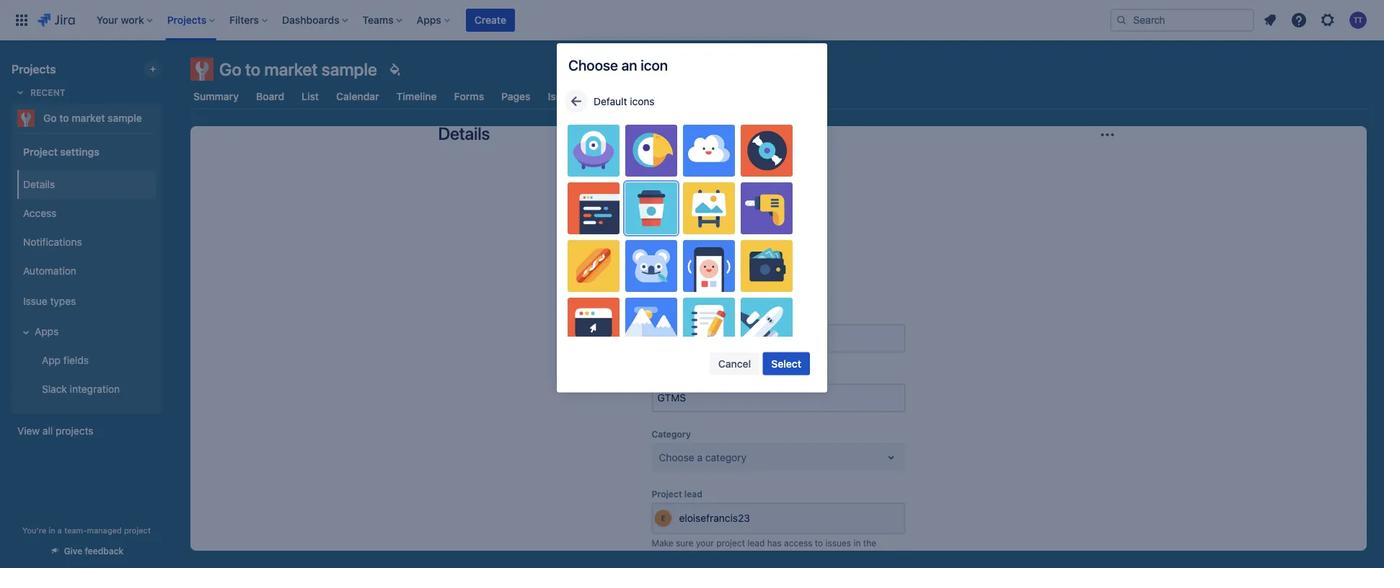 Task type: vqa. For each thing, say whether or not it's contained in the screenshot.
the required fields are marked with an asterisk *
no



Task type: locate. For each thing, give the bounding box(es) containing it.
lead left has
[[748, 538, 765, 548]]

create button
[[466, 9, 515, 32]]

sample
[[322, 59, 377, 79], [108, 112, 142, 124]]

project settings
[[23, 146, 99, 157]]

group
[[14, 133, 156, 413], [14, 166, 156, 408]]

1 horizontal spatial in
[[854, 538, 861, 548]]

2 horizontal spatial to
[[815, 538, 823, 548]]

icon right change
[[789, 273, 809, 285]]

the
[[864, 538, 877, 548]]

2 vertical spatial to
[[815, 538, 823, 548]]

forms
[[454, 91, 484, 102]]

0 vertical spatial in
[[49, 526, 55, 535]]

category
[[652, 429, 691, 439]]

1 vertical spatial go to market sample
[[43, 112, 142, 124]]

icon
[[641, 57, 668, 74], [789, 273, 809, 285]]

project right your
[[717, 538, 745, 548]]

1 horizontal spatial project
[[652, 489, 682, 499]]

details inside group
[[23, 179, 55, 191]]

1 horizontal spatial go
[[219, 59, 242, 79]]

open image
[[883, 449, 900, 466]]

a left the team- at the left bottom
[[58, 526, 62, 535]]

1 horizontal spatial project
[[717, 538, 745, 548]]

slack integration link
[[26, 375, 156, 404]]

details down forms 'link'
[[438, 123, 490, 143]]

apps
[[35, 326, 59, 338]]

details
[[438, 123, 490, 143], [23, 179, 55, 191]]

choose left an
[[569, 57, 618, 74]]

list link
[[299, 84, 322, 110]]

issues link
[[545, 84, 581, 110]]

0 horizontal spatial in
[[49, 526, 55, 535]]

go to market sample up list at the top left of page
[[219, 59, 377, 79]]

slack integration
[[42, 384, 120, 395]]

access link
[[17, 199, 156, 228]]

a
[[697, 451, 703, 463], [58, 526, 62, 535]]

reports link
[[593, 84, 636, 110]]

0 horizontal spatial a
[[58, 526, 62, 535]]

issues
[[548, 91, 578, 102]]

project
[[124, 526, 151, 535], [717, 538, 745, 548]]

Key field
[[653, 385, 904, 411]]

go to market sample up settings
[[43, 112, 142, 124]]

project.
[[652, 549, 683, 560]]

0 vertical spatial sample
[[322, 59, 377, 79]]

0 horizontal spatial details
[[23, 179, 55, 191]]

timeline
[[397, 91, 437, 102]]

to inside make sure your project lead has access to issues in the project.
[[815, 538, 823, 548]]

go down recent
[[43, 112, 57, 124]]

create banner
[[0, 0, 1385, 40]]

go to market sample link
[[12, 104, 156, 133]]

app
[[42, 355, 61, 367]]

0 vertical spatial market
[[264, 59, 318, 79]]

lead
[[685, 489, 703, 499], [748, 538, 765, 548]]

go to market sample
[[219, 59, 377, 79], [43, 112, 142, 124]]

give feedback button
[[41, 540, 132, 563]]

0 vertical spatial go to market sample
[[219, 59, 377, 79]]

project
[[23, 146, 58, 157], [652, 489, 682, 499]]

tab list
[[182, 84, 1376, 110]]

give
[[64, 547, 82, 557]]

an
[[622, 57, 638, 74]]

1 horizontal spatial to
[[245, 59, 261, 79]]

give feedback
[[64, 547, 124, 557]]

change icon
[[749, 273, 809, 285]]

automation link
[[17, 257, 156, 286]]

1 vertical spatial project
[[717, 538, 745, 548]]

create
[[475, 14, 507, 26]]

1 horizontal spatial lead
[[748, 538, 765, 548]]

in right you're
[[49, 526, 55, 535]]

1 horizontal spatial choose
[[659, 451, 695, 463]]

project up eloisefrancis23 icon
[[652, 489, 682, 499]]

recent
[[30, 87, 65, 97]]

market
[[264, 59, 318, 79], [72, 112, 105, 124]]

lead inside make sure your project lead has access to issues in the project.
[[748, 538, 765, 548]]

app fields link
[[26, 346, 156, 375]]

0 horizontal spatial go to market sample
[[43, 112, 142, 124]]

choose
[[569, 57, 618, 74], [659, 451, 695, 463]]

market up list at the top left of page
[[264, 59, 318, 79]]

select button
[[763, 353, 810, 376]]

go up summary
[[219, 59, 242, 79]]

2 group from the top
[[14, 166, 156, 408]]

to down recent
[[59, 112, 69, 124]]

1 vertical spatial in
[[854, 538, 861, 548]]

to left issues on the bottom right
[[815, 538, 823, 548]]

1 vertical spatial choose
[[659, 451, 695, 463]]

0 horizontal spatial sample
[[108, 112, 142, 124]]

group containing details
[[14, 166, 156, 408]]

projects
[[56, 425, 93, 437]]

1 horizontal spatial market
[[264, 59, 318, 79]]

apps button
[[17, 317, 156, 346]]

0 horizontal spatial to
[[59, 112, 69, 124]]

1 vertical spatial lead
[[748, 538, 765, 548]]

1 vertical spatial project
[[652, 489, 682, 499]]

lead up eloisefrancis23
[[685, 489, 703, 499]]

default icons
[[594, 95, 655, 107]]

project inside group
[[23, 146, 58, 157]]

project left settings
[[23, 146, 58, 157]]

project right managed
[[124, 526, 151, 535]]

go
[[219, 59, 242, 79], [43, 112, 57, 124]]

choose a category
[[659, 451, 747, 463]]

icon inside dialog
[[641, 57, 668, 74]]

0 vertical spatial choose
[[569, 57, 618, 74]]

issue
[[23, 296, 47, 307]]

to
[[245, 59, 261, 79], [59, 112, 69, 124], [815, 538, 823, 548]]

0 horizontal spatial market
[[72, 112, 105, 124]]

timeline link
[[394, 84, 440, 110]]

0 horizontal spatial icon
[[641, 57, 668, 74]]

1 vertical spatial details
[[23, 179, 55, 191]]

view all projects link
[[12, 419, 162, 444]]

0 horizontal spatial choose
[[569, 57, 618, 74]]

choose inside dialog
[[569, 57, 618, 74]]

0 vertical spatial details
[[438, 123, 490, 143]]

in inside make sure your project lead has access to issues in the project.
[[854, 538, 861, 548]]

managed
[[87, 526, 122, 535]]

0 vertical spatial a
[[697, 451, 703, 463]]

1 vertical spatial icon
[[789, 273, 809, 285]]

collapse recent projects image
[[12, 84, 29, 101]]

0 horizontal spatial go
[[43, 112, 57, 124]]

project inside make sure your project lead has access to issues in the project.
[[717, 538, 745, 548]]

0 horizontal spatial project
[[23, 146, 58, 157]]

project for project settings
[[23, 146, 58, 157]]

project for project lead
[[652, 489, 682, 499]]

cancel
[[719, 358, 751, 370]]

1 horizontal spatial icon
[[789, 273, 809, 285]]

expand image
[[17, 324, 35, 341]]

0 vertical spatial project
[[23, 146, 58, 157]]

jira image
[[38, 12, 75, 29], [38, 12, 75, 29]]

0 vertical spatial icon
[[641, 57, 668, 74]]

0 vertical spatial project
[[124, 526, 151, 535]]

in
[[49, 526, 55, 535], [854, 538, 861, 548]]

go back image
[[568, 93, 585, 110]]

a left category
[[697, 451, 703, 463]]

to up board
[[245, 59, 261, 79]]

default
[[594, 95, 627, 107]]

you're in a team-managed project
[[22, 526, 151, 535]]

feedback
[[85, 547, 124, 557]]

icon right an
[[641, 57, 668, 74]]

make
[[652, 538, 674, 548]]

market up settings
[[72, 112, 105, 124]]

1 horizontal spatial sample
[[322, 59, 377, 79]]

notifications
[[23, 236, 82, 248]]

automation
[[23, 265, 76, 277]]

1 group from the top
[[14, 133, 156, 413]]

choose an icon
[[569, 57, 668, 74]]

forms link
[[451, 84, 487, 110]]

0 horizontal spatial lead
[[685, 489, 703, 499]]

fields
[[63, 355, 89, 367]]

details link
[[17, 170, 156, 199]]

choose down category
[[659, 451, 695, 463]]

details up access
[[23, 179, 55, 191]]

in left the the
[[854, 538, 861, 548]]

search image
[[1116, 14, 1128, 26]]

1 vertical spatial market
[[72, 112, 105, 124]]

0 vertical spatial lead
[[685, 489, 703, 499]]



Task type: describe. For each thing, give the bounding box(es) containing it.
project lead
[[652, 489, 703, 499]]

settings
[[60, 146, 99, 157]]

projects
[[12, 62, 56, 76]]

calendar
[[336, 91, 379, 102]]

change icon button
[[741, 267, 817, 290]]

access
[[784, 538, 813, 548]]

Name field
[[653, 325, 904, 351]]

0 horizontal spatial project
[[124, 526, 151, 535]]

select a default avatar option group
[[565, 119, 820, 355]]

eloisefrancis23 image
[[655, 510, 672, 527]]

choose for choose a category
[[659, 451, 695, 463]]

category
[[706, 451, 747, 463]]

eloisefrancis23
[[679, 512, 750, 524]]

has
[[768, 538, 782, 548]]

cancel button
[[710, 353, 760, 376]]

make sure your project lead has access to issues in the project.
[[652, 538, 877, 560]]

all
[[43, 425, 53, 437]]

icons
[[630, 95, 655, 107]]

pages link
[[499, 84, 534, 110]]

name
[[652, 310, 676, 320]]

icon inside 'button'
[[789, 273, 809, 285]]

board link
[[253, 84, 287, 110]]

change
[[749, 273, 786, 285]]

calendar link
[[333, 84, 382, 110]]

tab list containing summary
[[182, 84, 1376, 110]]

1 vertical spatial to
[[59, 112, 69, 124]]

team-
[[64, 526, 87, 535]]

app fields
[[42, 355, 89, 367]]

1 vertical spatial sample
[[108, 112, 142, 124]]

0 vertical spatial go
[[219, 59, 242, 79]]

select
[[772, 358, 802, 370]]

issue types link
[[17, 286, 156, 317]]

1 horizontal spatial details
[[438, 123, 490, 143]]

1 vertical spatial a
[[58, 526, 62, 535]]

board
[[256, 91, 284, 102]]

primary element
[[9, 0, 1110, 40]]

Search field
[[1110, 9, 1255, 32]]

0 vertical spatial to
[[245, 59, 261, 79]]

reports
[[596, 91, 633, 102]]

pages
[[502, 91, 531, 102]]

sure
[[676, 538, 694, 548]]

types
[[50, 296, 76, 307]]

notifications link
[[17, 228, 156, 257]]

1 vertical spatial go
[[43, 112, 57, 124]]

summary
[[193, 91, 239, 102]]

project avatar image
[[733, 163, 825, 256]]

choose an icon dialog
[[557, 43, 828, 393]]

your
[[696, 538, 714, 548]]

you're
[[22, 526, 46, 535]]

integration
[[70, 384, 120, 395]]

choose for choose an icon
[[569, 57, 618, 74]]

issues
[[826, 538, 852, 548]]

group containing project settings
[[14, 133, 156, 413]]

issue types
[[23, 296, 76, 307]]

view
[[17, 425, 40, 437]]

1 horizontal spatial go to market sample
[[219, 59, 377, 79]]

access
[[23, 208, 57, 219]]

slack
[[42, 384, 67, 395]]

summary link
[[190, 84, 242, 110]]

list
[[302, 91, 319, 102]]

1 horizontal spatial a
[[697, 451, 703, 463]]

view all projects
[[17, 425, 93, 437]]



